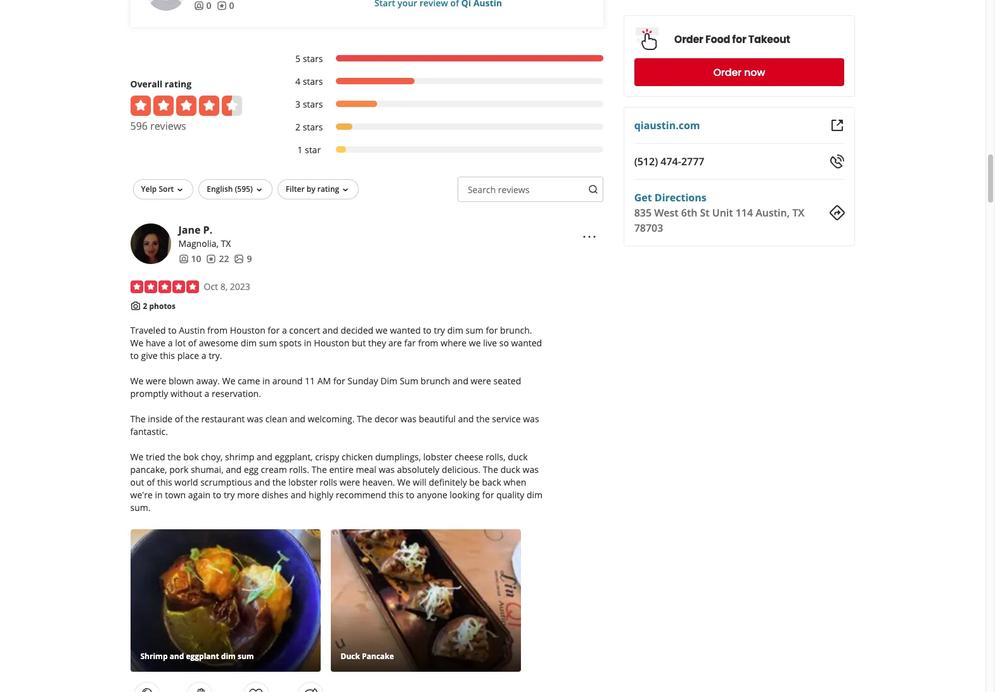 Task type: vqa. For each thing, say whether or not it's contained in the screenshot.
chicken
yes



Task type: locate. For each thing, give the bounding box(es) containing it.
but
[[352, 337, 366, 349]]

friends element containing 10
[[178, 253, 201, 266]]

get
[[635, 191, 652, 205]]

they
[[368, 337, 386, 349]]

1 horizontal spatial 2
[[295, 121, 300, 133]]

1 vertical spatial lobster
[[288, 477, 317, 489]]

of right lot
[[188, 337, 197, 349]]

reviews element right 10
[[206, 253, 229, 266]]

tx inside jane p. magnolia, tx
[[221, 238, 231, 250]]

the up fantastic.
[[130, 413, 146, 425]]

we're
[[130, 490, 153, 502]]

give
[[141, 350, 158, 362]]

0 horizontal spatial lobster
[[288, 477, 317, 489]]

0 vertical spatial we
[[376, 325, 388, 337]]

the down without
[[185, 413, 199, 425]]

order for order now
[[714, 65, 742, 80]]

0 vertical spatial try
[[434, 325, 445, 337]]

english (595)
[[207, 184, 253, 195]]

chicken
[[342, 451, 373, 464]]

decor
[[375, 413, 398, 425]]

in
[[304, 337, 312, 349], [262, 375, 270, 387], [155, 490, 163, 502]]

2 for 2 stars
[[295, 121, 300, 133]]

16 friends v2 image
[[178, 254, 189, 264]]

1 horizontal spatial reviews
[[498, 184, 530, 196]]

seated
[[493, 375, 521, 387]]

of
[[188, 337, 197, 349], [175, 413, 183, 425], [147, 477, 155, 489]]

16 chevron down v2 image for yelp sort
[[175, 185, 185, 195]]

beautiful
[[419, 413, 456, 425]]

wanted down brunch.
[[511, 337, 542, 349]]

2 stars from the top
[[303, 75, 323, 87]]

for right am
[[333, 375, 345, 387]]

tx up 22
[[221, 238, 231, 250]]

1 vertical spatial 16 review v2 image
[[206, 254, 216, 264]]

order left food in the right top of the page
[[675, 32, 704, 47]]

1 horizontal spatial 16 chevron down v2 image
[[254, 185, 264, 195]]

24 phone v2 image
[[829, 154, 845, 169]]

order left now
[[714, 65, 742, 80]]

1 horizontal spatial in
[[262, 375, 270, 387]]

were down entire
[[340, 477, 360, 489]]

in inside we tried the bok choy, shrimp and eggplant, crispy chicken dumplings, lobster cheese rolls, duck pancake, pork shumai, and egg cream rolls. the entire meal was absolutely delicious. the duck was out of this world scrumptious and the lobster rolls were heaven. we will definitely be back when we're in town again to try more dishes and highly recommend this to anyone looking for quality dim sum.
[[155, 490, 163, 502]]

search image
[[588, 185, 598, 195]]

from
[[207, 325, 228, 337], [418, 337, 438, 349]]

dim right the awesome
[[241, 337, 257, 349]]

2 16 chevron down v2 image from the left
[[254, 185, 264, 195]]

we up pancake, in the left bottom of the page
[[130, 451, 143, 464]]

0 horizontal spatial from
[[207, 325, 228, 337]]

3 stars from the top
[[303, 98, 323, 110]]

duck
[[508, 451, 528, 464], [501, 464, 520, 476]]

where
[[441, 337, 467, 349]]

5 star rating image
[[130, 281, 199, 293]]

sum up live
[[466, 325, 484, 337]]

1 horizontal spatial wanted
[[511, 337, 542, 349]]

16 review v2 image for reviews element containing 22
[[206, 254, 216, 264]]

reviews down 4.5 star rating image
[[150, 119, 186, 133]]

the up back on the bottom of page
[[483, 464, 498, 476]]

reviews right the search
[[498, 184, 530, 196]]

0 vertical spatial wanted
[[390, 325, 421, 337]]

6th
[[682, 206, 698, 220]]

reviews element containing 22
[[206, 253, 229, 266]]

reviews element right 16 friends v2 image
[[216, 0, 234, 12]]

1 vertical spatial 2
[[143, 301, 147, 312]]

be
[[469, 477, 480, 489]]

1 horizontal spatial lobster
[[423, 451, 452, 464]]

16 chevron down v2 image
[[175, 185, 185, 195], [254, 185, 264, 195], [341, 185, 351, 195]]

and right brunch
[[453, 375, 468, 387]]

1 vertical spatial of
[[175, 413, 183, 425]]

wanted
[[390, 325, 421, 337], [511, 337, 542, 349]]

back
[[482, 477, 501, 489]]

lobster
[[423, 451, 452, 464], [288, 477, 317, 489]]

rating right by
[[317, 184, 339, 195]]

1 vertical spatial sum
[[259, 337, 277, 349]]

1 vertical spatial wanted
[[511, 337, 542, 349]]

1 stars from the top
[[303, 53, 323, 65]]

bok
[[183, 451, 199, 464]]

egg
[[244, 464, 259, 476]]

order food for takeout
[[675, 32, 791, 47]]

from right the far
[[418, 337, 438, 349]]

0 vertical spatial reviews
[[150, 119, 186, 133]]

we up promptly
[[130, 375, 143, 387]]

2 photos link
[[143, 301, 176, 312]]

more
[[237, 490, 259, 502]]

try down "scrumptious"
[[224, 490, 235, 502]]

16 review v2 image right 16 friends v2 image
[[216, 0, 227, 11]]

lobster up absolutely
[[423, 451, 452, 464]]

1 vertical spatial in
[[262, 375, 270, 387]]

596
[[130, 119, 148, 133]]

of inside traveled to austin from houston for a concert and decided we wanted to try dim sum for brunch. we have a lot of awesome dim sum spots in houston but they are far from where we live so wanted to give this place a try.
[[188, 337, 197, 349]]

and
[[323, 325, 338, 337], [453, 375, 468, 387], [290, 413, 305, 425], [458, 413, 474, 425], [257, 451, 272, 464], [226, 464, 242, 476], [254, 477, 270, 489], [291, 490, 306, 502]]

(512)
[[635, 155, 658, 169]]

474-
[[661, 155, 682, 169]]

0 horizontal spatial houston
[[230, 325, 265, 337]]

1 vertical spatial we
[[469, 337, 481, 349]]

away.
[[196, 375, 220, 387]]

a
[[282, 325, 287, 337], [168, 337, 173, 349], [201, 350, 206, 362], [204, 388, 209, 400]]

will
[[413, 477, 427, 489]]

0 horizontal spatial 2
[[143, 301, 147, 312]]

16 review v2 image
[[216, 0, 227, 11], [206, 254, 216, 264]]

0 horizontal spatial reviews
[[150, 119, 186, 133]]

the
[[185, 413, 199, 425], [476, 413, 490, 425], [167, 451, 181, 464], [272, 477, 286, 489]]

1 horizontal spatial of
[[175, 413, 183, 425]]

  text field
[[458, 177, 604, 202]]

jane p. link
[[178, 223, 212, 237]]

reviews for search reviews
[[498, 184, 530, 196]]

0 vertical spatial 16 review v2 image
[[216, 0, 227, 11]]

1 vertical spatial reviews
[[498, 184, 530, 196]]

friends element for reviews element containing 22
[[178, 253, 201, 266]]

in inside traveled to austin from houston for a concert and decided we wanted to try dim sum for brunch. we have a lot of awesome dim sum spots in houston but they are far from where we live so wanted to give this place a try.
[[304, 337, 312, 349]]

brunch
[[421, 375, 450, 387]]

1 horizontal spatial try
[[434, 325, 445, 337]]

a left lot
[[168, 337, 173, 349]]

of right inside
[[175, 413, 183, 425]]

2 horizontal spatial dim
[[527, 490, 543, 502]]

0 horizontal spatial in
[[155, 490, 163, 502]]

0 horizontal spatial try
[[224, 490, 235, 502]]

rolls,
[[486, 451, 506, 464]]

reviews for 596 reviews
[[150, 119, 186, 133]]

in right came
[[262, 375, 270, 387]]

recommend
[[336, 490, 386, 502]]

to down "scrumptious"
[[213, 490, 221, 502]]

for down back on the bottom of page
[[482, 490, 494, 502]]

overall rating
[[130, 78, 192, 90]]

we left live
[[469, 337, 481, 349]]

sum left 'spots' on the left
[[259, 337, 277, 349]]

magnolia,
[[178, 238, 219, 250]]

2 vertical spatial in
[[155, 490, 163, 502]]

(512) 474-2777
[[635, 155, 705, 169]]

awesome
[[199, 337, 238, 349]]

1 vertical spatial rating
[[317, 184, 339, 195]]

a up 'spots' on the left
[[282, 325, 287, 337]]

anyone
[[417, 490, 447, 502]]

tx inside "get directions 835 west 6th st unit 114 austin, tx 78703"
[[793, 206, 805, 220]]

1 horizontal spatial rating
[[317, 184, 339, 195]]

and inside we were blown away. we came in around 11 am for sunday dim sum brunch and were seated promptly without a reservation.
[[453, 375, 468, 387]]

0 vertical spatial 2
[[295, 121, 300, 133]]

now
[[744, 65, 766, 80]]

1 horizontal spatial tx
[[793, 206, 805, 220]]

16 chevron down v2 image inside filter by rating popup button
[[341, 185, 351, 195]]

was up when
[[523, 464, 539, 476]]

houston left but
[[314, 337, 349, 349]]

0 vertical spatial order
[[675, 32, 704, 47]]

this down the "heaven."
[[389, 490, 404, 502]]

2
[[295, 121, 300, 133], [143, 301, 147, 312]]

we up 'they' on the left of the page
[[376, 325, 388, 337]]

2777
[[682, 155, 705, 169]]

were left "seated"
[[471, 375, 491, 387]]

for inside we were blown away. we came in around 11 am for sunday dim sum brunch and were seated promptly without a reservation.
[[333, 375, 345, 387]]

for
[[733, 32, 747, 47], [268, 325, 280, 337], [486, 325, 498, 337], [333, 375, 345, 387], [482, 490, 494, 502]]

0 horizontal spatial we
[[376, 325, 388, 337]]

rating up 4.5 star rating image
[[165, 78, 192, 90]]

2023
[[230, 281, 250, 293]]

around
[[272, 375, 303, 387]]

2 down 3
[[295, 121, 300, 133]]

promptly
[[130, 388, 168, 400]]

in down 'concert'
[[304, 337, 312, 349]]

and inside traveled to austin from houston for a concert and decided we wanted to try dim sum for brunch. we have a lot of awesome dim sum spots in houston but they are far from where we live so wanted to give this place a try.
[[323, 325, 338, 337]]

1 vertical spatial reviews element
[[206, 253, 229, 266]]

menu image
[[582, 229, 597, 244]]

2 vertical spatial this
[[389, 490, 404, 502]]

0 horizontal spatial dim
[[241, 337, 257, 349]]

0 vertical spatial tx
[[793, 206, 805, 220]]

qiaustin.com
[[635, 119, 700, 132]]

blown
[[169, 375, 194, 387]]

0 horizontal spatial order
[[675, 32, 704, 47]]

2 right 16 camera v2 'image'
[[143, 301, 147, 312]]

stars for 2 stars
[[303, 121, 323, 133]]

stars right 3
[[303, 98, 323, 110]]

16 photos v2 image
[[234, 254, 244, 264]]

in inside we were blown away. we came in around 11 am for sunday dim sum brunch and were seated promptly without a reservation.
[[262, 375, 270, 387]]

filter
[[286, 184, 305, 195]]

0 vertical spatial lobster
[[423, 451, 452, 464]]

to
[[168, 325, 177, 337], [423, 325, 432, 337], [130, 350, 139, 362], [213, 490, 221, 502], [406, 490, 414, 502]]

a down the away.
[[204, 388, 209, 400]]

duck up when
[[501, 464, 520, 476]]

1 horizontal spatial sum
[[466, 325, 484, 337]]

4.5 star rating image
[[130, 96, 242, 116]]

2 horizontal spatial of
[[188, 337, 197, 349]]

dim up where
[[447, 325, 463, 337]]

16 chevron down v2 image right filter by rating
[[341, 185, 351, 195]]

2 horizontal spatial were
[[471, 375, 491, 387]]

spots
[[279, 337, 302, 349]]

1 16 chevron down v2 image from the left
[[175, 185, 185, 195]]

1 vertical spatial from
[[418, 337, 438, 349]]

1 horizontal spatial from
[[418, 337, 438, 349]]

we down traveled
[[130, 337, 143, 349]]

for inside we tried the bok choy, shrimp and eggplant, crispy chicken dumplings, lobster cheese rolls, duck pancake, pork shumai, and egg cream rolls. the entire meal was absolutely delicious. the duck was out of this world scrumptious and the lobster rolls were heaven. we will definitely be back when we're in town again to try more dishes and highly recommend this to anyone looking for quality dim sum.
[[482, 490, 494, 502]]

0 horizontal spatial were
[[146, 375, 166, 387]]

reviews element for 16 friends v2 icon
[[206, 253, 229, 266]]

0 vertical spatial duck
[[508, 451, 528, 464]]

this up town at bottom
[[157, 477, 172, 489]]

service
[[492, 413, 521, 425]]

dim right quality
[[527, 490, 543, 502]]

4 stars
[[295, 75, 323, 87]]

duck right rolls, at the bottom
[[508, 451, 528, 464]]

in left town at bottom
[[155, 490, 163, 502]]

0 vertical spatial of
[[188, 337, 197, 349]]

stars right 5
[[303, 53, 323, 65]]

try up where
[[434, 325, 445, 337]]

filter reviews by 2 stars rating element
[[282, 121, 604, 134]]

austin
[[179, 325, 205, 337]]

1 horizontal spatial houston
[[314, 337, 349, 349]]

16 chevron down v2 image right (595)
[[254, 185, 264, 195]]

photo of jane p. image
[[130, 224, 171, 264]]

brunch.
[[500, 325, 532, 337]]

stars up star at the top left of page
[[303, 121, 323, 133]]

absolutely
[[397, 464, 440, 476]]

and right 'concert'
[[323, 325, 338, 337]]

wanted up the far
[[390, 325, 421, 337]]

houston
[[230, 325, 265, 337], [314, 337, 349, 349]]

24 directions v2 image
[[829, 205, 845, 221]]

looking
[[450, 490, 480, 502]]

for up live
[[486, 325, 498, 337]]

16 chevron down v2 image inside yelp sort dropdown button
[[175, 185, 185, 195]]

oct
[[204, 281, 218, 293]]

596 reviews
[[130, 119, 186, 133]]

stars right the 4
[[303, 75, 323, 87]]

1 horizontal spatial were
[[340, 477, 360, 489]]

lobster down rolls.
[[288, 477, 317, 489]]

1 vertical spatial houston
[[314, 337, 349, 349]]

0 vertical spatial in
[[304, 337, 312, 349]]

1 vertical spatial friends element
[[178, 253, 201, 266]]

16 chevron down v2 image right sort
[[175, 185, 185, 195]]

of down pancake, in the left bottom of the page
[[147, 477, 155, 489]]

pancake,
[[130, 464, 167, 476]]

dim inside we tried the bok choy, shrimp and eggplant, crispy chicken dumplings, lobster cheese rolls, duck pancake, pork shumai, and egg cream rolls. the entire meal was absolutely delicious. the duck was out of this world scrumptious and the lobster rolls were heaven. we will definitely be back when we're in town again to try more dishes and highly recommend this to anyone looking for quality dim sum.
[[527, 490, 543, 502]]

friends element
[[194, 0, 211, 12], [178, 253, 201, 266]]

0 horizontal spatial rating
[[165, 78, 192, 90]]

2 vertical spatial of
[[147, 477, 155, 489]]

were up promptly
[[146, 375, 166, 387]]

have
[[146, 337, 166, 349]]

filter reviews by 5 stars rating element
[[282, 53, 604, 65]]

tx
[[793, 206, 805, 220], [221, 238, 231, 250]]

11
[[305, 375, 315, 387]]

0 vertical spatial dim
[[447, 325, 463, 337]]

16 review v2 image left 22
[[206, 254, 216, 264]]

0 vertical spatial reviews element
[[216, 0, 234, 12]]

2 vertical spatial dim
[[527, 490, 543, 502]]

2 horizontal spatial 16 chevron down v2 image
[[341, 185, 351, 195]]

1 horizontal spatial order
[[714, 65, 742, 80]]

1 vertical spatial tx
[[221, 238, 231, 250]]

get directions link
[[635, 191, 707, 205]]

0 horizontal spatial of
[[147, 477, 155, 489]]

tx right austin,
[[793, 206, 805, 220]]

0 horizontal spatial wanted
[[390, 325, 421, 337]]

we
[[376, 325, 388, 337], [469, 337, 481, 349]]

0 vertical spatial this
[[160, 350, 175, 362]]

0 horizontal spatial sum
[[259, 337, 277, 349]]

search
[[468, 184, 496, 196]]

1 vertical spatial try
[[224, 490, 235, 502]]

yelp
[[141, 184, 157, 195]]

this
[[160, 350, 175, 362], [157, 477, 172, 489], [389, 490, 404, 502]]

0 horizontal spatial 16 chevron down v2 image
[[175, 185, 185, 195]]

reviews element for 16 friends v2 image
[[216, 0, 234, 12]]

this down have
[[160, 350, 175, 362]]

16 chevron down v2 image inside english (595) dropdown button
[[254, 185, 264, 195]]

1
[[297, 144, 303, 156]]

houston up the awesome
[[230, 325, 265, 337]]

to up brunch
[[423, 325, 432, 337]]

0 vertical spatial friends element
[[194, 0, 211, 12]]

2 horizontal spatial in
[[304, 337, 312, 349]]

from up the awesome
[[207, 325, 228, 337]]

3 16 chevron down v2 image from the left
[[341, 185, 351, 195]]

0 horizontal spatial tx
[[221, 238, 231, 250]]

reviews element
[[216, 0, 234, 12], [206, 253, 229, 266]]

this inside traveled to austin from houston for a concert and decided we wanted to try dim sum for brunch. we have a lot of awesome dim sum spots in houston but they are far from where we live so wanted to give this place a try.
[[160, 350, 175, 362]]

4 stars from the top
[[303, 121, 323, 133]]

1 vertical spatial order
[[714, 65, 742, 80]]

1 vertical spatial dim
[[241, 337, 257, 349]]



Task type: describe. For each thing, give the bounding box(es) containing it.
a left try.
[[201, 350, 206, 362]]

order now link
[[635, 58, 845, 86]]

definitely
[[429, 477, 467, 489]]

0 vertical spatial from
[[207, 325, 228, 337]]

get directions 835 west 6th st unit 114 austin, tx 78703
[[635, 191, 805, 235]]

to up lot
[[168, 325, 177, 337]]

tried
[[146, 451, 165, 464]]

eggplant,
[[275, 451, 313, 464]]

directions
[[655, 191, 707, 205]]

we up the reservation.
[[222, 375, 235, 387]]

jane
[[178, 223, 201, 237]]

16 chevron down v2 image for english (595)
[[254, 185, 264, 195]]

when
[[504, 477, 526, 489]]

scrumptious
[[200, 477, 252, 489]]

try inside traveled to austin from houston for a concert and decided we wanted to try dim sum for brunch. we have a lot of awesome dim sum spots in houston but they are far from where we live so wanted to give this place a try.
[[434, 325, 445, 337]]

2 for 2 photos
[[143, 301, 147, 312]]

to left give
[[130, 350, 139, 362]]

1 horizontal spatial dim
[[447, 325, 463, 337]]

9
[[247, 253, 252, 265]]

16 friends v2 image
[[194, 0, 204, 11]]

we were blown away. we came in around 11 am for sunday dim sum brunch and were seated promptly without a reservation.
[[130, 375, 521, 400]]

1 horizontal spatial we
[[469, 337, 481, 349]]

835
[[635, 206, 652, 220]]

for up 'spots' on the left
[[268, 325, 280, 337]]

am
[[317, 375, 331, 387]]

inside
[[148, 413, 172, 425]]

1 vertical spatial duck
[[501, 464, 520, 476]]

again
[[188, 490, 211, 502]]

(595)
[[235, 184, 253, 195]]

and left "highly"
[[291, 490, 306, 502]]

pork
[[169, 464, 188, 476]]

3 stars
[[295, 98, 323, 110]]

0 vertical spatial houston
[[230, 325, 265, 337]]

of inside we tried the bok choy, shrimp and eggplant, crispy chicken dumplings, lobster cheese rolls, duck pancake, pork shumai, and egg cream rolls. the entire meal was absolutely delicious. the duck was out of this world scrumptious and the lobster rolls were heaven. we will definitely be back when we're in town again to try more dishes and highly recommend this to anyone looking for quality dim sum.
[[147, 477, 155, 489]]

try.
[[209, 350, 222, 362]]

we inside traveled to austin from houston for a concert and decided we wanted to try dim sum for brunch. we have a lot of awesome dim sum spots in houston but they are far from where we live so wanted to give this place a try.
[[130, 337, 143, 349]]

rolls
[[320, 477, 337, 489]]

by
[[307, 184, 315, 195]]

5
[[295, 53, 300, 65]]

st
[[700, 206, 710, 220]]

to down will
[[406, 490, 414, 502]]

english
[[207, 184, 233, 195]]

was right service
[[523, 413, 539, 425]]

oct 8, 2023
[[204, 281, 250, 293]]

star
[[305, 144, 321, 156]]

the up pork at the bottom left of page
[[167, 451, 181, 464]]

reservation.
[[212, 388, 261, 400]]

and down shrimp
[[226, 464, 242, 476]]

we left will
[[397, 477, 411, 489]]

filter reviews by 4 stars rating element
[[282, 75, 604, 88]]

out
[[130, 477, 144, 489]]

are
[[388, 337, 402, 349]]

west
[[655, 206, 679, 220]]

and down the egg
[[254, 477, 270, 489]]

shrimp
[[225, 451, 254, 464]]

stars for 3 stars
[[303, 98, 323, 110]]

heaven.
[[362, 477, 395, 489]]

quality
[[497, 490, 524, 502]]

and up cream
[[257, 451, 272, 464]]

filter by rating button
[[277, 179, 359, 200]]

try inside we tried the bok choy, shrimp and eggplant, crispy chicken dumplings, lobster cheese rolls, duck pancake, pork shumai, and egg cream rolls. the entire meal was absolutely delicious. the duck was out of this world scrumptious and the lobster rolls were heaven. we will definitely be back when we're in town again to try more dishes and highly recommend this to anyone looking for quality dim sum.
[[224, 490, 235, 502]]

the inside of the restaurant was clean and welcoming. the decor was beautiful and the service was fantastic.
[[130, 413, 539, 438]]

place
[[177, 350, 199, 362]]

without
[[171, 388, 202, 400]]

cream
[[261, 464, 287, 476]]

photos element
[[234, 253, 252, 266]]

overall
[[130, 78, 162, 90]]

fantastic.
[[130, 426, 168, 438]]

was right decor
[[401, 413, 417, 425]]

live
[[483, 337, 497, 349]]

the left service
[[476, 413, 490, 425]]

2 stars
[[295, 121, 323, 133]]

stars for 4 stars
[[303, 75, 323, 87]]

friends element for reviews element corresponding to 16 friends v2 image
[[194, 0, 211, 12]]

78703
[[635, 221, 664, 235]]

traveled
[[130, 325, 166, 337]]

of inside 'the inside of the restaurant was clean and welcoming. the decor was beautiful and the service was fantastic.'
[[175, 413, 183, 425]]

welcoming.
[[308, 413, 355, 425]]

order now
[[714, 65, 766, 80]]

114
[[736, 206, 753, 220]]

was left clean
[[247, 413, 263, 425]]

10
[[191, 253, 201, 265]]

16 review v2 image for reviews element corresponding to 16 friends v2 image
[[216, 0, 227, 11]]

a inside we were blown away. we came in around 11 am for sunday dim sum brunch and were seated promptly without a reservation.
[[204, 388, 209, 400]]

1 star
[[297, 144, 321, 156]]

clean
[[265, 413, 287, 425]]

p.
[[203, 223, 212, 237]]

search reviews
[[468, 184, 530, 196]]

highly
[[309, 490, 333, 502]]

rolls.
[[289, 464, 309, 476]]

shumai,
[[191, 464, 223, 476]]

the left decor
[[357, 413, 372, 425]]

food
[[706, 32, 731, 47]]

entire
[[329, 464, 354, 476]]

town
[[165, 490, 186, 502]]

stars for 5 stars
[[303, 53, 323, 65]]

dim
[[381, 375, 397, 387]]

far
[[404, 337, 416, 349]]

was up the "heaven."
[[379, 464, 395, 476]]

cheese
[[455, 451, 483, 464]]

the up dishes
[[272, 477, 286, 489]]

the down crispy
[[312, 464, 327, 476]]

1 vertical spatial this
[[157, 477, 172, 489]]

and right clean
[[290, 413, 305, 425]]

22
[[219, 253, 229, 265]]

16 chevron down v2 image for filter by rating
[[341, 185, 351, 195]]

restaurant
[[201, 413, 245, 425]]

for right food in the right top of the page
[[733, 32, 747, 47]]

and right beautiful
[[458, 413, 474, 425]]

lot
[[175, 337, 186, 349]]

24 external link v2 image
[[829, 118, 845, 133]]

sunday
[[348, 375, 378, 387]]

filter reviews by 3 stars rating element
[[282, 98, 604, 111]]

were inside we tried the bok choy, shrimp and eggplant, crispy chicken dumplings, lobster cheese rolls, duck pancake, pork shumai, and egg cream rolls. the entire meal was absolutely delicious. the duck was out of this world scrumptious and the lobster rolls were heaven. we will definitely be back when we're in town again to try more dishes and highly recommend this to anyone looking for quality dim sum.
[[340, 477, 360, 489]]

5 stars
[[295, 53, 323, 65]]

dumplings,
[[375, 451, 421, 464]]

meal
[[356, 464, 376, 476]]

0 vertical spatial rating
[[165, 78, 192, 90]]

austin,
[[756, 206, 790, 220]]

3
[[295, 98, 300, 110]]

yelp sort button
[[133, 179, 194, 200]]

2 photos
[[143, 301, 176, 312]]

rating inside popup button
[[317, 184, 339, 195]]

0 vertical spatial sum
[[466, 325, 484, 337]]

4
[[295, 75, 300, 87]]

filter reviews by 1 star rating element
[[282, 144, 604, 156]]

sum
[[400, 375, 418, 387]]

16 camera v2 image
[[130, 301, 140, 311]]

order for order food for takeout
[[675, 32, 704, 47]]



